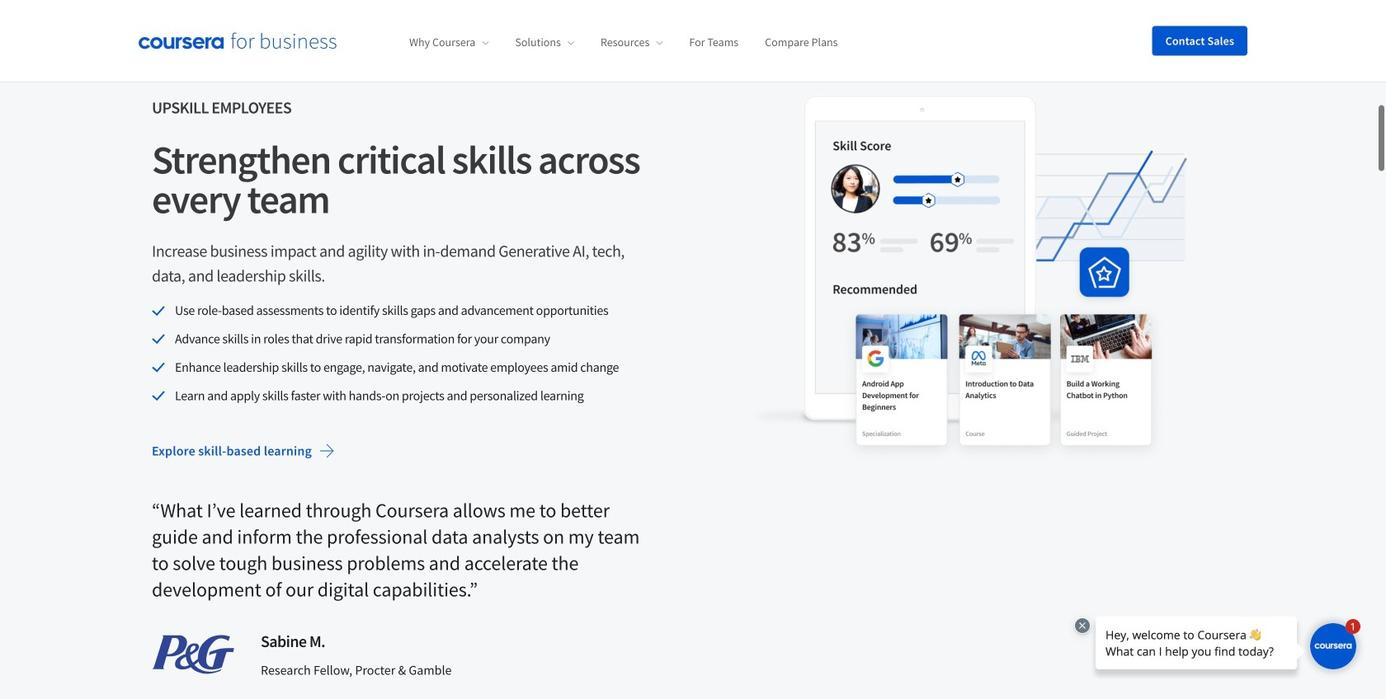 Task type: describe. For each thing, give the bounding box(es) containing it.
illustration of the coursera skills-first platform image
[[746, 95, 1235, 464]]

p&g logo image
[[152, 636, 234, 675]]



Task type: vqa. For each thing, say whether or not it's contained in the screenshot.
COMMUNICATION,
no



Task type: locate. For each thing, give the bounding box(es) containing it.
coursera for business image
[[139, 32, 337, 49]]



